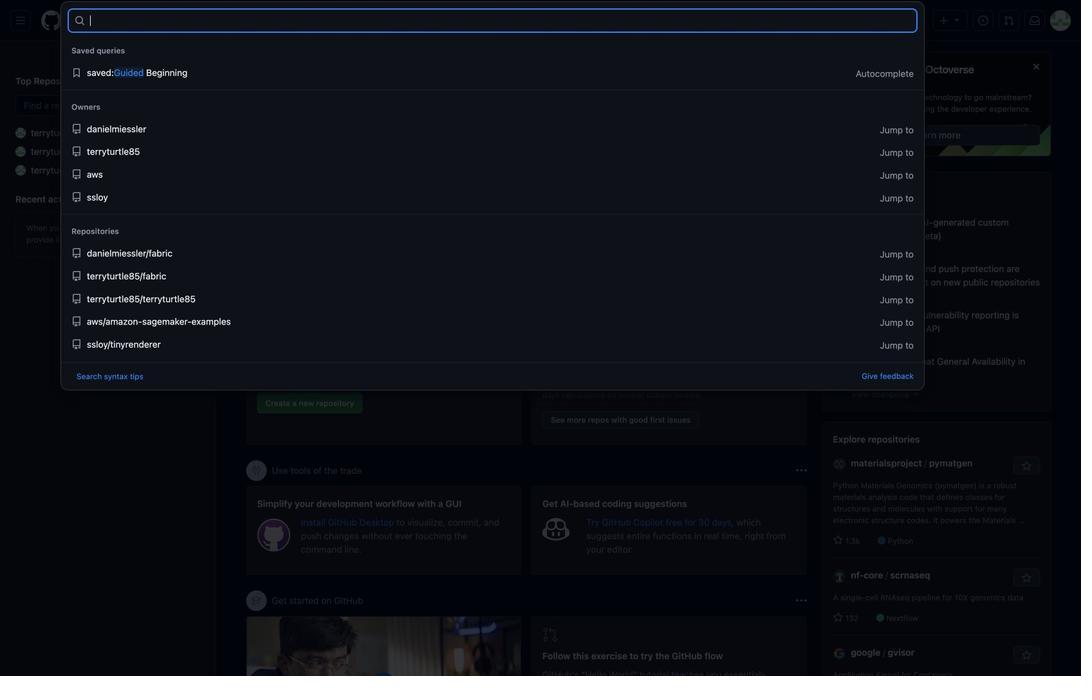 Task type: describe. For each thing, give the bounding box(es) containing it.
git pull request image inside try the github flow element
[[543, 627, 558, 643]]

github logo image
[[834, 62, 975, 86]]

what is github? image
[[247, 617, 521, 676]]

@google profile image
[[834, 647, 846, 660]]

command palette image
[[902, 15, 912, 26]]

Find a repository… text field
[[15, 95, 200, 116]]

homepage image
[[41, 10, 62, 31]]

terryturtle85 image
[[15, 128, 26, 138]]

star this repository image for @google profile icon
[[1022, 650, 1032, 661]]

tools image
[[251, 466, 262, 476]]

plus image
[[939, 15, 950, 26]]

simplify your development workflow with a gui element
[[246, 486, 522, 575]]

star this repository image
[[1022, 573, 1032, 583]]

explore repositories navigation
[[823, 422, 1052, 676]]

what is github? element
[[246, 616, 522, 676]]

fabric image
[[15, 146, 26, 157]]

star this repository image for @materialsproject profile icon on the bottom
[[1022, 461, 1032, 471]]

1 why am i seeing this? image from the top
[[797, 203, 807, 213]]

try the github flow element
[[532, 616, 807, 676]]

name your new repository... text field
[[257, 300, 511, 321]]

excel_importer image
[[15, 165, 26, 175]]

@materialsproject profile image
[[834, 458, 846, 471]]



Task type: locate. For each thing, give the bounding box(es) containing it.
2 star image from the top
[[834, 612, 844, 623]]

dialog
[[61, 1, 925, 390]]

notifications image
[[1030, 15, 1041, 26]]

0 vertical spatial star this repository image
[[1022, 461, 1032, 471]]

git pull request image
[[1004, 15, 1015, 26], [543, 627, 558, 643]]

star image
[[834, 535, 844, 545], [834, 612, 844, 623]]

1 horizontal spatial git pull request image
[[1004, 15, 1015, 26]]

2 star this repository image from the top
[[1022, 650, 1032, 661]]

explore element
[[823, 52, 1052, 676]]

issue opened image
[[979, 15, 989, 26]]

why am i seeing this? image
[[797, 203, 807, 213], [797, 466, 807, 476], [797, 596, 807, 606]]

1 star this repository image from the top
[[1022, 461, 1032, 471]]

suggestions list box
[[61, 34, 925, 362]]

star image up @google profile icon
[[834, 612, 844, 623]]

close image
[[1032, 61, 1042, 72]]

None radio
[[257, 327, 268, 337], [257, 358, 268, 368], [257, 327, 268, 337], [257, 358, 268, 368]]

star image up @nf-core profile image
[[834, 535, 844, 545]]

triangle down image
[[952, 14, 963, 25]]

@nf-core profile image
[[834, 570, 846, 583]]

0 vertical spatial why am i seeing this? image
[[797, 203, 807, 213]]

1 vertical spatial why am i seeing this? image
[[797, 466, 807, 476]]

1 vertical spatial git pull request image
[[543, 627, 558, 643]]

0 vertical spatial git pull request image
[[1004, 15, 1015, 26]]

why am i seeing this? image for get ai-based coding suggestions element
[[797, 466, 807, 476]]

0 vertical spatial star image
[[834, 535, 844, 545]]

0 horizontal spatial git pull request image
[[543, 627, 558, 643]]

get ai-based coding suggestions element
[[532, 486, 807, 575]]

why am i seeing this? image for try the github flow element
[[797, 596, 807, 606]]

Top Repositories search field
[[15, 95, 200, 116]]

star image for @nf-core profile image
[[834, 612, 844, 623]]

star this repository image
[[1022, 461, 1032, 471], [1022, 650, 1032, 661]]

2 why am i seeing this? image from the top
[[797, 466, 807, 476]]

1 vertical spatial star image
[[834, 612, 844, 623]]

github desktop image
[[257, 518, 291, 552]]

3 why am i seeing this? image from the top
[[797, 596, 807, 606]]

2 vertical spatial why am i seeing this? image
[[797, 596, 807, 606]]

1 star image from the top
[[834, 535, 844, 545]]

1 vertical spatial star this repository image
[[1022, 650, 1032, 661]]

dot fill image
[[831, 204, 842, 214]]

code image
[[251, 203, 262, 213]]

None text field
[[90, 10, 916, 31]]

mortar board image
[[251, 596, 262, 606]]

star image for @materialsproject profile icon on the bottom
[[834, 535, 844, 545]]



Task type: vqa. For each thing, say whether or not it's contained in the screenshot.
Star this repository image on the right of page
yes



